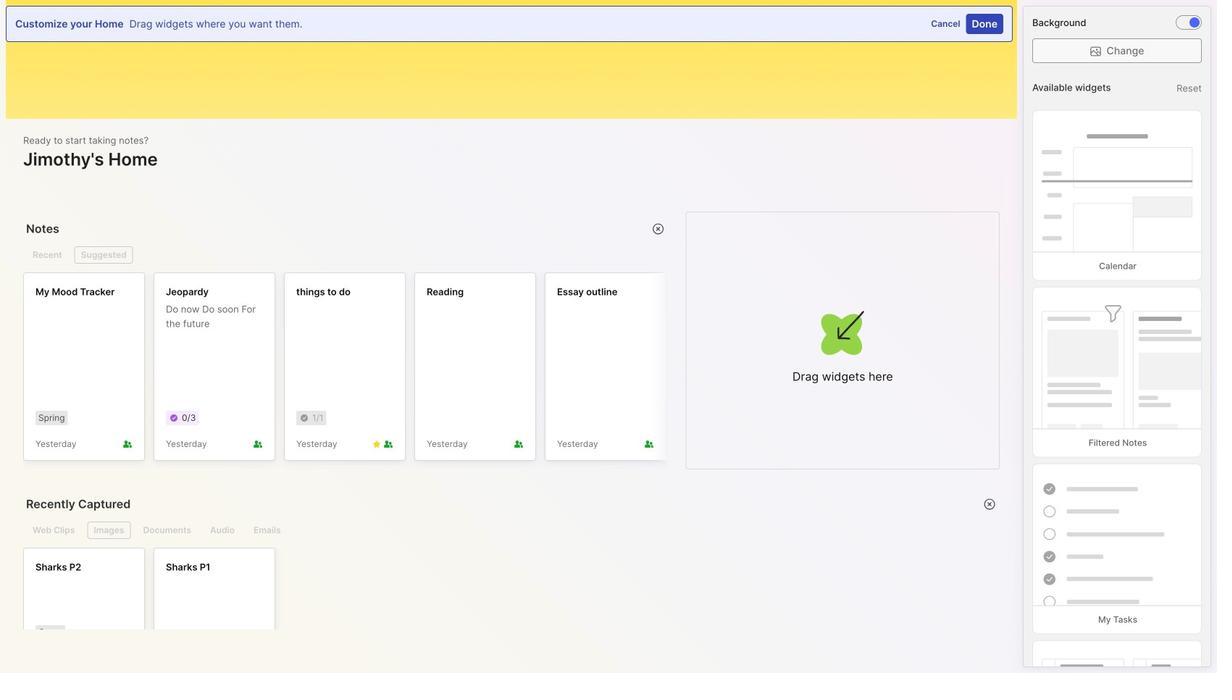 Task type: describe. For each thing, give the bounding box(es) containing it.
background image
[[1190, 17, 1200, 28]]



Task type: vqa. For each thing, say whether or not it's contained in the screenshot.
'tree' within MAIN element
no



